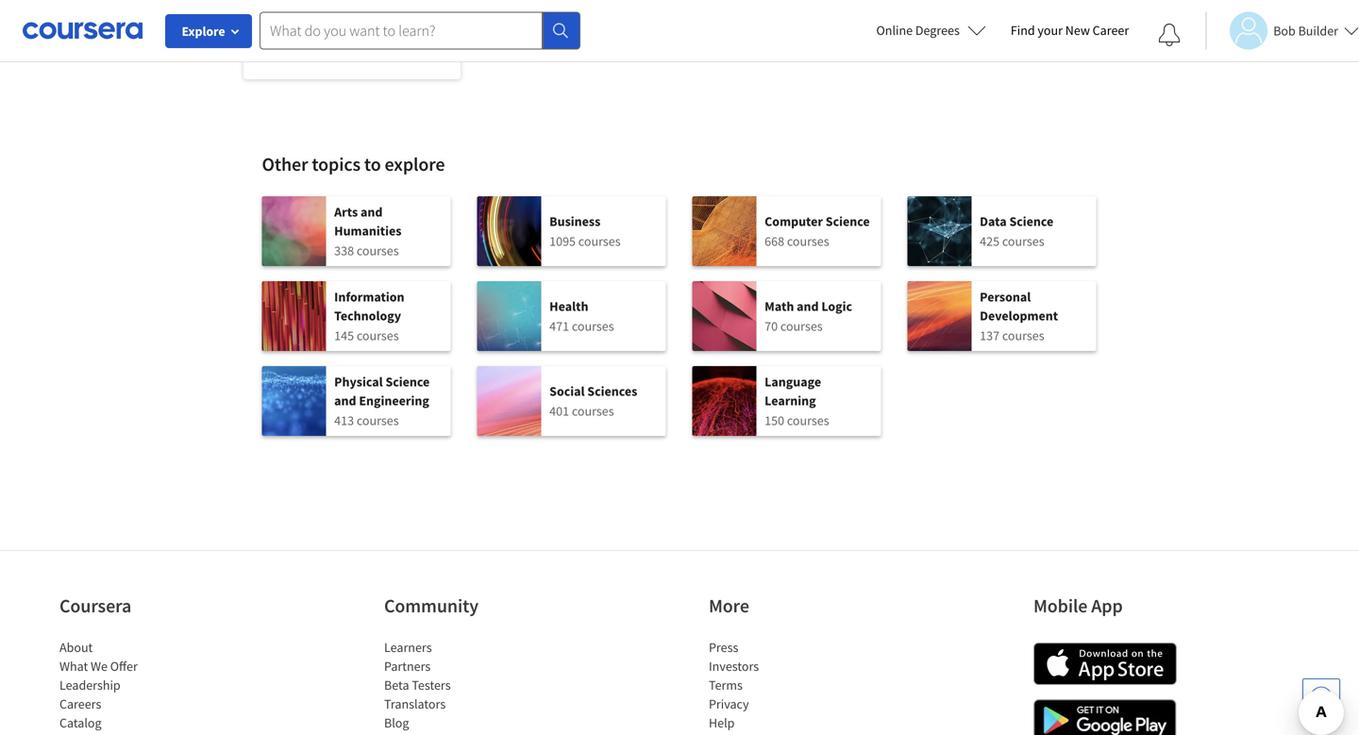 Task type: describe. For each thing, give the bounding box(es) containing it.
translators
[[384, 696, 446, 713]]

explore
[[182, 23, 225, 40]]

about link
[[59, 639, 93, 656]]

data
[[980, 213, 1007, 230]]

courses inside data science 425 courses
[[1002, 233, 1044, 250]]

terms
[[709, 677, 743, 694]]

social sciences 401 courses
[[549, 383, 637, 420]]

partners
[[384, 658, 431, 675]]

learning
[[765, 392, 816, 409]]

your
[[1038, 22, 1063, 39]]

computer science 668 courses
[[765, 213, 870, 250]]

help
[[709, 714, 735, 731]]

investors link
[[709, 658, 759, 675]]

science for data science 425 courses
[[1009, 213, 1054, 230]]

testers
[[412, 677, 451, 694]]

courses inside computer science 668 courses
[[787, 233, 829, 250]]

list for community
[[384, 638, 545, 735]]

425
[[980, 233, 1000, 250]]

download on the app store image
[[1033, 643, 1177, 685]]

668
[[765, 233, 784, 250]]

data science 425 courses
[[980, 213, 1054, 250]]

courses inside health 471 courses
[[572, 318, 614, 335]]

investors
[[709, 658, 759, 675]]

arts and humanities 338 courses
[[334, 203, 402, 259]]

beta testers link
[[384, 677, 451, 694]]

mobile app
[[1033, 594, 1123, 618]]

engineering
[[359, 392, 429, 409]]

health 471 courses
[[549, 298, 614, 335]]

language
[[765, 373, 821, 390]]

privacy
[[709, 696, 749, 713]]

1095
[[549, 233, 576, 250]]

privacy link
[[709, 696, 749, 713]]

blog link
[[384, 714, 409, 731]]

coursera image
[[23, 15, 143, 46]]

arts
[[334, 203, 358, 220]]

technology
[[334, 307, 401, 324]]

about
[[59, 639, 93, 656]]

courses inside math and logic 70 courses
[[780, 318, 823, 335]]

app
[[1091, 594, 1123, 618]]

and for arts
[[361, 203, 383, 220]]

137
[[980, 327, 1000, 344]]

physical
[[334, 373, 383, 390]]

help center image
[[1310, 686, 1333, 709]]

list for other topics to explore
[[262, 196, 1097, 451]]

degrees
[[915, 22, 960, 39]]

press link
[[709, 639, 738, 656]]

leadership
[[59, 677, 120, 694]]

logic
[[821, 298, 852, 315]]

partners link
[[384, 658, 431, 675]]

get it on google play image
[[1033, 699, 1177, 735]]

health
[[549, 298, 588, 315]]

courses inside language learning 150 courses
[[787, 412, 829, 429]]

development
[[980, 307, 1058, 324]]

413
[[334, 412, 354, 429]]

and for math
[[797, 298, 819, 315]]

150
[[765, 412, 784, 429]]

learners link
[[384, 639, 432, 656]]

terms link
[[709, 677, 743, 694]]

find your new career
[[1011, 22, 1129, 39]]

online degrees
[[876, 22, 960, 39]]

math and logic 70 courses
[[765, 298, 852, 335]]

to
[[364, 152, 381, 176]]

online
[[876, 22, 913, 39]]

language learning 150 courses
[[765, 373, 829, 429]]

personal
[[980, 288, 1031, 305]]

we
[[91, 658, 108, 675]]

mobile
[[1033, 594, 1088, 618]]

show notifications image
[[1158, 24, 1181, 46]]

other
[[262, 152, 308, 176]]

401
[[549, 403, 569, 420]]

help link
[[709, 714, 735, 731]]

list for coursera
[[59, 638, 220, 735]]

find
[[1011, 22, 1035, 39]]

builder
[[1298, 22, 1338, 39]]



Task type: vqa. For each thing, say whether or not it's contained in the screenshot.
Logic
yes



Task type: locate. For each thing, give the bounding box(es) containing it.
learners partners beta testers translators blog
[[384, 639, 451, 731]]

science
[[826, 213, 870, 230], [1009, 213, 1054, 230], [385, 373, 430, 390]]

explore
[[385, 152, 445, 176]]

about what we offer leadership careers catalog
[[59, 639, 138, 731]]

list containing arts and humanities
[[262, 196, 1097, 451]]

what we offer link
[[59, 658, 138, 675]]

1 horizontal spatial science
[[826, 213, 870, 230]]

courses inside information technology 145 courses
[[357, 327, 399, 344]]

science for physical science and engineering 413 courses
[[385, 373, 430, 390]]

offer
[[110, 658, 138, 675]]

bob builder
[[1273, 22, 1338, 39]]

science inside "physical science and engineering 413 courses"
[[385, 373, 430, 390]]

coursera
[[59, 594, 131, 618]]

explore button
[[165, 14, 252, 48]]

math
[[765, 298, 794, 315]]

blog
[[384, 714, 409, 731]]

2 horizontal spatial and
[[797, 298, 819, 315]]

leadership link
[[59, 677, 120, 694]]

press investors terms privacy help
[[709, 639, 759, 731]]

careers link
[[59, 696, 101, 713]]

courses right 425 on the top right
[[1002, 233, 1044, 250]]

courses down sciences
[[572, 403, 614, 420]]

1 horizontal spatial and
[[361, 203, 383, 220]]

courses down humanities
[[357, 242, 399, 259]]

courses down engineering
[[357, 412, 399, 429]]

0 horizontal spatial and
[[334, 392, 356, 409]]

information
[[334, 288, 404, 305]]

other topics to explore
[[262, 152, 445, 176]]

and up humanities
[[361, 203, 383, 220]]

physical science and engineering 413 courses
[[334, 373, 430, 429]]

bob builder button
[[1205, 12, 1359, 50]]

and inside math and logic 70 courses
[[797, 298, 819, 315]]

topics
[[312, 152, 361, 176]]

471
[[549, 318, 569, 335]]

computer
[[765, 213, 823, 230]]

translators link
[[384, 696, 446, 713]]

business 1095 courses
[[549, 213, 621, 250]]

science for computer science 668 courses
[[826, 213, 870, 230]]

science inside computer science 668 courses
[[826, 213, 870, 230]]

bob
[[1273, 22, 1296, 39]]

career
[[1093, 22, 1129, 39]]

0 horizontal spatial science
[[385, 373, 430, 390]]

and up "413"
[[334, 392, 356, 409]]

humanities
[[334, 222, 402, 239]]

courses down computer
[[787, 233, 829, 250]]

None search field
[[260, 12, 580, 50]]

new
[[1065, 22, 1090, 39]]

courses down learning
[[787, 412, 829, 429]]

community
[[384, 594, 479, 618]]

courses down business
[[578, 233, 621, 250]]

145
[[334, 327, 354, 344]]

list for more
[[709, 638, 869, 735]]

courses inside personal development 137 courses
[[1002, 327, 1044, 344]]

sciences
[[587, 383, 637, 400]]

find your new career link
[[1001, 19, 1138, 42]]

business
[[549, 213, 601, 230]]

careers
[[59, 696, 101, 713]]

338
[[334, 242, 354, 259]]

science inside data science 425 courses
[[1009, 213, 1054, 230]]

courses down technology
[[357, 327, 399, 344]]

courses inside social sciences 401 courses
[[572, 403, 614, 420]]

online degrees button
[[861, 9, 1001, 51]]

and inside "physical science and engineering 413 courses"
[[334, 392, 356, 409]]

courses
[[578, 233, 621, 250], [787, 233, 829, 250], [1002, 233, 1044, 250], [357, 242, 399, 259], [572, 318, 614, 335], [780, 318, 823, 335], [357, 327, 399, 344], [1002, 327, 1044, 344], [572, 403, 614, 420], [357, 412, 399, 429], [787, 412, 829, 429]]

and right math
[[797, 298, 819, 315]]

catalog
[[59, 714, 102, 731]]

and inside arts and humanities 338 courses
[[361, 203, 383, 220]]

and
[[361, 203, 383, 220], [797, 298, 819, 315], [334, 392, 356, 409]]

list containing about
[[59, 638, 220, 735]]

list
[[262, 196, 1097, 451], [59, 638, 220, 735], [384, 638, 545, 735], [709, 638, 869, 735]]

beta
[[384, 677, 409, 694]]

press
[[709, 639, 738, 656]]

70
[[765, 318, 778, 335]]

more
[[709, 594, 749, 618]]

2 horizontal spatial science
[[1009, 213, 1054, 230]]

courses down math
[[780, 318, 823, 335]]

science right computer
[[826, 213, 870, 230]]

learners
[[384, 639, 432, 656]]

courses down health
[[572, 318, 614, 335]]

science right data
[[1009, 213, 1054, 230]]

what
[[59, 658, 88, 675]]

list containing learners
[[384, 638, 545, 735]]

1 vertical spatial and
[[797, 298, 819, 315]]

social
[[549, 383, 585, 400]]

courses down development
[[1002, 327, 1044, 344]]

courses inside arts and humanities 338 courses
[[357, 242, 399, 259]]

courses inside business 1095 courses
[[578, 233, 621, 250]]

personal development 137 courses
[[980, 288, 1058, 344]]

What do you want to learn? text field
[[260, 12, 543, 50]]

0 vertical spatial and
[[361, 203, 383, 220]]

2 vertical spatial and
[[334, 392, 356, 409]]

science up engineering
[[385, 373, 430, 390]]

catalog link
[[59, 714, 102, 731]]

courses inside "physical science and engineering 413 courses"
[[357, 412, 399, 429]]

list containing press
[[709, 638, 869, 735]]

information technology 145 courses
[[334, 288, 404, 344]]



